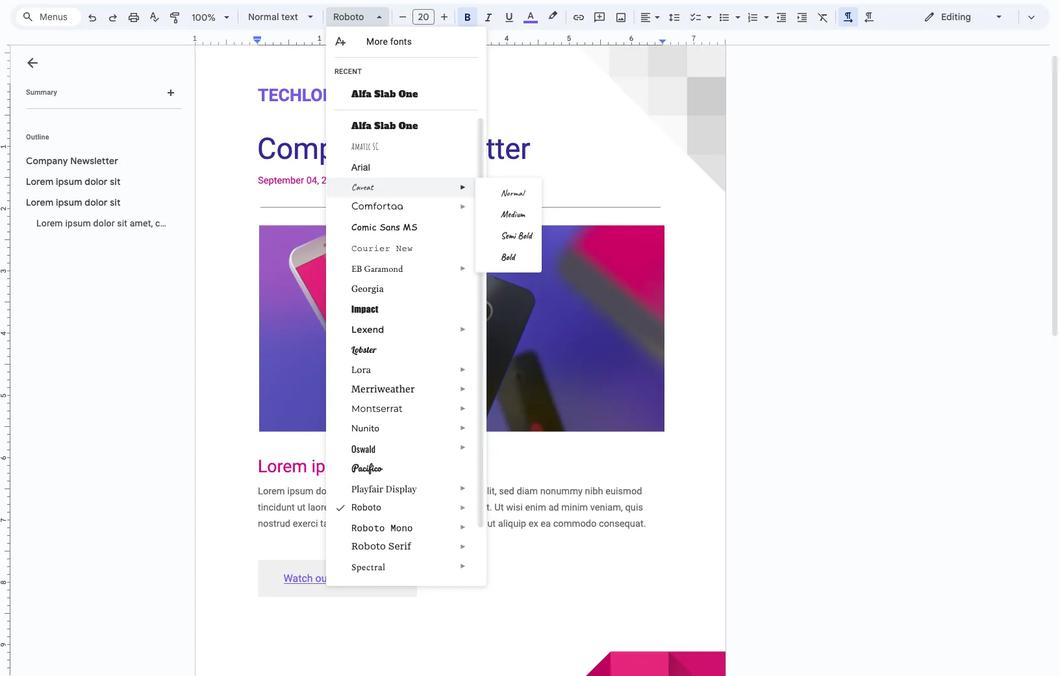 Task type: describe. For each thing, give the bounding box(es) containing it.
bottom margin image
[[0, 673, 10, 677]]

top margin image
[[0, 38, 10, 88]]

editing button
[[915, 7, 1013, 27]]

2 one from the top
[[399, 120, 418, 133]]

right margin image
[[659, 35, 725, 45]]

1 vertical spatial dolor
[[85, 197, 108, 209]]

company
[[26, 155, 68, 167]]

ms
[[403, 221, 418, 233]]

pacifico
[[351, 461, 382, 476]]

newsletter
[[70, 155, 118, 167]]

2 alfa slab one from the top
[[351, 120, 418, 133]]

menu containing normal
[[475, 178, 542, 273]]

georgia
[[351, 284, 384, 294]]

Font size text field
[[413, 9, 434, 25]]

2 vertical spatial dolor
[[93, 218, 115, 229]]

semi
[[501, 231, 516, 242]]

company newsletter
[[26, 155, 118, 167]]

1 alfa from the top
[[351, 88, 372, 101]]

amatic sc
[[351, 141, 379, 152]]

Zoom field
[[186, 8, 235, 27]]

► for comfortaa
[[460, 203, 466, 210]]

summary heading
[[26, 88, 57, 98]]

medium
[[501, 209, 525, 220]]

roboto for font list. roboto selected. option
[[333, 11, 364, 23]]

comic sans ms
[[351, 221, 418, 233]]

sans
[[379, 221, 400, 233]]

display
[[386, 483, 417, 496]]

semi bold
[[501, 231, 532, 242]]

comic
[[351, 221, 377, 233]]

impact
[[351, 304, 378, 315]]

► for roboto mono
[[460, 524, 466, 531]]

garamond
[[364, 263, 403, 275]]

spectral
[[351, 561, 385, 575]]

elit!
[[257, 218, 272, 229]]

main toolbar
[[81, 0, 880, 331]]

document outline element
[[10, 45, 272, 677]]

text
[[281, 11, 298, 23]]

0 vertical spatial bold
[[518, 231, 532, 242]]

1
[[193, 34, 197, 43]]

lexend
[[351, 324, 384, 336]]

eb
[[351, 263, 362, 275]]

courier
[[351, 244, 391, 254]]

new
[[396, 244, 413, 254]]

courier new
[[351, 244, 413, 254]]

consectetuer
[[155, 218, 210, 229]]

bulleted list menu image
[[732, 8, 741, 13]]

2 vertical spatial ipsum
[[65, 218, 91, 229]]

1 lorem ipsum dolor sit from the top
[[26, 176, 121, 188]]

mode and view toolbar
[[914, 4, 1042, 30]]

► for nunito
[[460, 425, 466, 432]]

normal for normal
[[501, 188, 524, 199]]

sc
[[373, 141, 379, 152]]

amatic
[[351, 141, 371, 152]]

comfortaa
[[351, 202, 403, 212]]

► for oswald
[[460, 444, 466, 451]]

normal text
[[248, 11, 298, 23]]

editing
[[941, 11, 971, 23]]

Font size field
[[412, 9, 440, 25]]

lora
[[351, 364, 371, 376]]



Task type: locate. For each thing, give the bounding box(es) containing it.
4 ► from the top
[[460, 326, 466, 333]]

2 alfa from the top
[[351, 120, 372, 133]]

► for spectral
[[460, 563, 466, 570]]

pacifico application
[[0, 0, 1060, 677]]

Menus field
[[16, 8, 81, 26]]

bold
[[518, 231, 532, 242], [501, 252, 515, 263]]

more fonts
[[366, 36, 412, 47]]

► for montserrat
[[460, 405, 466, 412]]

► for roboto serif
[[460, 544, 466, 551]]

menu
[[475, 178, 542, 273]]

normal for normal text
[[248, 11, 279, 23]]

slab up the sc
[[374, 120, 396, 133]]

Zoom text field
[[188, 8, 220, 27]]

0 vertical spatial lorem ipsum dolor sit
[[26, 176, 121, 188]]

6 ► from the top
[[460, 386, 466, 393]]

roboto serif
[[351, 542, 411, 552]]

1 vertical spatial alfa slab one
[[351, 120, 418, 133]]

oswald
[[351, 442, 376, 456]]

1 alfa slab one from the top
[[351, 88, 418, 101]]

0 horizontal spatial normal
[[248, 11, 279, 23]]

► for lora
[[460, 366, 466, 373]]

merriweather
[[351, 384, 415, 396]]

lorem
[[26, 176, 54, 188], [26, 197, 54, 209], [36, 218, 63, 229]]

1 slab from the top
[[374, 88, 396, 101]]

ipsum
[[56, 176, 82, 188], [56, 197, 82, 209], [65, 218, 91, 229]]

3 ► from the top
[[460, 265, 466, 272]]

► for eb garamond
[[460, 265, 466, 272]]

sit down newsletter
[[110, 176, 121, 188]]

2 slab from the top
[[374, 120, 396, 133]]

8 ► from the top
[[460, 425, 466, 432]]

outline
[[26, 133, 49, 142]]

► for playfair display
[[460, 485, 466, 492]]

playfair display
[[351, 483, 417, 496]]

amet,
[[130, 218, 153, 229]]

slab down recent menu item
[[374, 88, 396, 101]]

► for lexend
[[460, 326, 466, 333]]

summary
[[26, 88, 57, 97]]

13 ► from the top
[[460, 544, 466, 551]]

roboto down playfair at the left bottom of page
[[351, 503, 381, 513]]

checklist menu image
[[703, 8, 712, 13]]

nunito
[[351, 423, 379, 435]]

1 vertical spatial normal
[[501, 188, 524, 199]]

styles list. normal text selected. option
[[248, 8, 300, 26]]

1 vertical spatial bold
[[501, 252, 515, 263]]

roboto
[[333, 11, 364, 23], [351, 503, 381, 513], [351, 522, 385, 535], [351, 542, 386, 552]]

recent menu item
[[335, 67, 455, 80]]

bold down semi
[[501, 252, 515, 263]]

2 lorem ipsum dolor sit from the top
[[26, 197, 121, 209]]

alfa down 'recent'
[[351, 88, 372, 101]]

1 one from the top
[[399, 88, 418, 101]]

roboto up 'recent'
[[333, 11, 364, 23]]

normal up 'medium'
[[501, 188, 524, 199]]

alfa slab one down recent menu item
[[351, 88, 418, 101]]

alfa slab one up the sc
[[351, 120, 418, 133]]

normal inside menu
[[501, 188, 524, 199]]

roboto for roboto mono
[[351, 522, 385, 535]]

► for merriweather
[[460, 386, 466, 393]]

alfa
[[351, 88, 372, 101], [351, 120, 372, 133]]

9 ► from the top
[[460, 444, 466, 451]]

1 horizontal spatial bold
[[518, 231, 532, 242]]

playfair
[[351, 483, 383, 496]]

1 vertical spatial lorem
[[26, 197, 54, 209]]

caveat
[[351, 182, 373, 193]]

lorem ipsum dolor sit amet, consectetuer adipiscing elit!
[[36, 218, 272, 229]]

sit up lorem ipsum dolor sit amet, consectetuer adipiscing elit! at top
[[110, 197, 121, 209]]

outline heading
[[10, 133, 187, 151]]

left margin image
[[196, 35, 261, 45]]

mono
[[391, 522, 413, 535]]

0 horizontal spatial bold
[[501, 252, 515, 263]]

alfa up 'amatic'
[[351, 120, 372, 133]]

5 ► from the top
[[460, 366, 466, 373]]

►
[[460, 184, 466, 191], [460, 203, 466, 210], [460, 265, 466, 272], [460, 326, 466, 333], [460, 366, 466, 373], [460, 386, 466, 393], [460, 405, 466, 412], [460, 425, 466, 432], [460, 444, 466, 451], [460, 485, 466, 492], [460, 505, 466, 512], [460, 524, 466, 531], [460, 544, 466, 551], [460, 563, 466, 570]]

text color image
[[524, 8, 538, 23]]

0 vertical spatial lorem
[[26, 176, 54, 188]]

lobster
[[351, 344, 377, 356]]

1 ► from the top
[[460, 184, 466, 191]]

normal inside option
[[248, 11, 279, 23]]

serif
[[388, 542, 411, 552]]

line & paragraph spacing image
[[667, 8, 682, 26]]

alfa slab one
[[351, 88, 418, 101], [351, 120, 418, 133]]

fonts
[[390, 36, 412, 47]]

insert image image
[[614, 8, 628, 26]]

font list. roboto selected. option
[[333, 8, 369, 26]]

sit
[[110, 176, 121, 188], [110, 197, 121, 209], [117, 218, 127, 229]]

0 vertical spatial alfa slab one
[[351, 88, 418, 101]]

one
[[399, 88, 418, 101], [399, 120, 418, 133]]

sit left "amet,"
[[117, 218, 127, 229]]

0 vertical spatial slab
[[374, 88, 396, 101]]

10 ► from the top
[[460, 485, 466, 492]]

adipiscing
[[212, 218, 255, 229]]

0 vertical spatial dolor
[[85, 176, 108, 188]]

lorem ipsum dolor sit
[[26, 176, 121, 188], [26, 197, 121, 209]]

normal
[[248, 11, 279, 23], [501, 188, 524, 199]]

2 ► from the top
[[460, 203, 466, 210]]

pacifico menu
[[326, 27, 486, 598]]

eb garamond
[[351, 263, 403, 275]]

normal left text
[[248, 11, 279, 23]]

slab
[[374, 88, 396, 101], [374, 120, 396, 133]]

roboto up roboto serif
[[351, 522, 385, 535]]

0 vertical spatial ipsum
[[56, 176, 82, 188]]

bold right semi
[[518, 231, 532, 242]]

more
[[366, 36, 388, 47]]

roboto mono
[[351, 522, 413, 535]]

1 vertical spatial lorem ipsum dolor sit
[[26, 197, 121, 209]]

0 vertical spatial sit
[[110, 176, 121, 188]]

7 ► from the top
[[460, 405, 466, 412]]

roboto inside option
[[333, 11, 364, 23]]

0 vertical spatial normal
[[248, 11, 279, 23]]

12 ► from the top
[[460, 524, 466, 531]]

1 vertical spatial one
[[399, 120, 418, 133]]

arial
[[351, 162, 370, 173]]

highlight color image
[[546, 8, 560, 23]]

14 ► from the top
[[460, 563, 466, 570]]

11 ► from the top
[[460, 505, 466, 512]]

1 horizontal spatial normal
[[501, 188, 524, 199]]

1 vertical spatial alfa
[[351, 120, 372, 133]]

montserrat
[[351, 403, 403, 415]]

0 vertical spatial alfa
[[351, 88, 372, 101]]

1 vertical spatial slab
[[374, 120, 396, 133]]

roboto for roboto serif
[[351, 542, 386, 552]]

0 vertical spatial one
[[399, 88, 418, 101]]

roboto up spectral in the bottom of the page
[[351, 542, 386, 552]]

recent
[[335, 68, 362, 76]]

1 vertical spatial sit
[[110, 197, 121, 209]]

2 vertical spatial sit
[[117, 218, 127, 229]]

numbered list menu image
[[761, 8, 769, 13]]

2 vertical spatial lorem
[[36, 218, 63, 229]]

dolor
[[85, 176, 108, 188], [85, 197, 108, 209], [93, 218, 115, 229]]

1 vertical spatial ipsum
[[56, 197, 82, 209]]



Task type: vqa. For each thing, say whether or not it's contained in the screenshot.
► for Merriweather
yes



